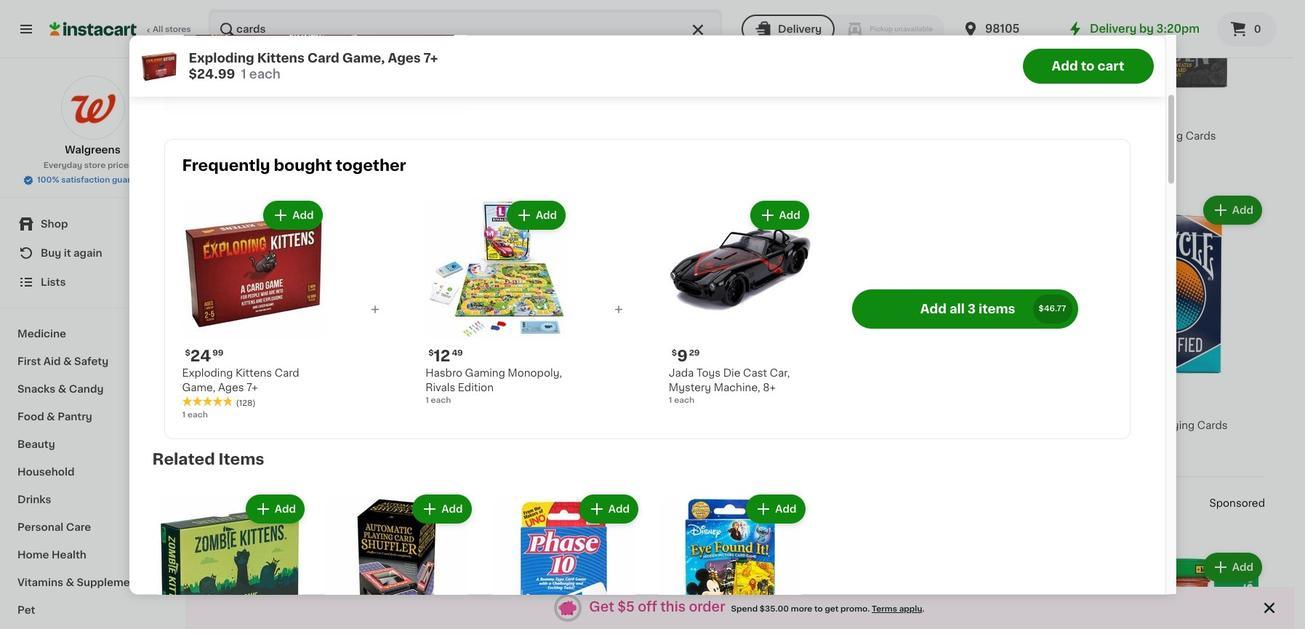 Task type: describe. For each thing, give the bounding box(es) containing it.
household link
[[9, 458, 177, 486]]

toys
[[697, 368, 721, 378]]

& for supplements
[[66, 578, 74, 588]]

playing right size
[[319, 131, 356, 141]]

100% satisfaction guarantee
[[37, 176, 154, 184]]

1 inside jada toys die cast car, mystery machine, 8+ 1 each
[[669, 396, 672, 404]]

180 ct
[[218, 434, 243, 442]]

2 horizontal spatial 99
[[668, 401, 680, 409]]

item carousel region
[[132, 486, 1163, 629]]

2
[[642, 434, 647, 442]]

wexford 3" x 5" multicolor index cards button
[[642, 0, 842, 155]]

49 for hasbro gaming monopoly, rivals edition
[[452, 349, 463, 357]]

add to cart
[[1052, 60, 1125, 71]]

care
[[66, 522, 91, 532]]

food
[[17, 412, 44, 422]]

100% satisfaction guarantee button
[[23, 172, 163, 186]]

0 button
[[1218, 12, 1277, 47]]

all stores
[[153, 25, 191, 33]]

29 for 6
[[238, 112, 249, 120]]

beauty link
[[9, 431, 177, 458]]

wars
[[453, 131, 479, 141]]

personal care
[[17, 522, 91, 532]]

medicine
[[17, 329, 66, 339]]

stores
[[165, 25, 191, 33]]

$ for exploding kittens card game, ages 7+
[[185, 349, 190, 357]]

5" for white
[[921, 131, 932, 141]]

vitamins & supplements link
[[9, 569, 177, 596]]

cast
[[743, 368, 767, 378]]

exploding kittens card game, ages 7+
[[182, 368, 299, 393]]

activity
[[385, 514, 424, 524]]

aid
[[43, 356, 61, 367]]

wexford 3" x 5" white ruled index cards
[[854, 131, 1028, 156]]

& for candy
[[58, 384, 66, 394]]

wexford for wexford 3" x 5" multicolor index cards
[[642, 131, 685, 141]]

vitamins & supplements
[[17, 578, 147, 588]]

game, for exploding kittens card game, ages 7+ $24.99 1 each
[[342, 52, 385, 63]]

beauty
[[17, 439, 55, 450]]

$24.99
[[189, 68, 235, 79]]

wexford 3" x 5" multicolor index cards
[[642, 131, 838, 141]]

car,
[[770, 368, 790, 378]]

delivery for delivery
[[778, 24, 822, 34]]

playing for bicycle hidden playing cards
[[1146, 131, 1184, 141]]

$ for star wars playing cars deck - blue & red
[[433, 112, 438, 120]]

monopoly,
[[508, 368, 562, 378]]

based on your recent shopping activity
[[218, 514, 424, 524]]

guarantee
[[112, 176, 154, 184]]

game, for exploding kittens card game, ages 7+
[[182, 383, 216, 393]]

promo.
[[841, 606, 870, 614]]

for
[[345, 495, 368, 510]]

0 vertical spatial order
[[948, 24, 975, 34]]

99 for 24
[[213, 349, 224, 357]]

$35.00
[[760, 606, 789, 614]]

food & pantry
[[17, 412, 92, 422]]

drinks
[[17, 495, 51, 505]]

by
[[1140, 23, 1154, 34]]

$ for jada toys die cast car, mystery machine, 8+
[[672, 349, 677, 357]]

12 for star wars playing cars deck - blue & red
[[438, 112, 455, 127]]

9
[[677, 348, 688, 364]]

bicycle for bicycle bridge size playing cards
[[218, 131, 256, 141]]

related items
[[152, 452, 264, 467]]

with
[[978, 24, 999, 34]]

order inside status
[[689, 601, 726, 614]]

hasbro gaming monopoly, rivals edition 1 each
[[426, 368, 562, 404]]

$ for bicycle bridge size playing cards
[[221, 112, 226, 120]]

cart
[[1098, 60, 1125, 71]]

99 for 4
[[239, 401, 250, 409]]

$ 24
[[433, 400, 459, 416]]

to inside button
[[1081, 60, 1095, 71]]

first aid & safety
[[17, 356, 109, 367]]

$ 12 49 for hasbro gaming monopoly, rivals edition
[[429, 348, 463, 364]]

medicine link
[[9, 320, 177, 348]]

place
[[891, 24, 920, 34]]

bicycle inside bicycle amplified playing cards 1 each
[[1065, 420, 1104, 430]]

items
[[979, 304, 1016, 315]]

everyday store prices
[[43, 161, 133, 169]]

spo
[[1210, 498, 1230, 508]]

walgreens logo image
[[61, 76, 125, 140]]

personal care link
[[9, 514, 177, 541]]

0 vertical spatial (128)
[[236, 399, 256, 407]]

$8.79 element
[[1065, 110, 1266, 129]]

mind.
[[1050, 24, 1078, 34]]

& inside star wars playing cars deck - blue & red
[[610, 131, 618, 141]]

machine,
[[714, 383, 761, 393]]

ct for 2 ct
[[649, 434, 657, 442]]

180
[[218, 434, 233, 442]]

lists
[[41, 277, 66, 287]]

& for pantry
[[47, 412, 55, 422]]

service type group
[[742, 15, 945, 44]]

x for multicolor
[[701, 131, 707, 141]]

$46.77
[[1039, 305, 1067, 313]]

1 inside bicycle amplified playing cards 1 each
[[1065, 434, 1069, 442]]

off
[[638, 601, 657, 614]]

store
[[84, 161, 106, 169]]

1 inside exploding kittens card game, ages 7+ $24.99 1 each
[[241, 68, 246, 79]]

cards inside bicycle amplified playing cards 1 each
[[1198, 420, 1228, 430]]

all stores link
[[49, 9, 192, 49]]

delivery for delivery by 3:20pm
[[1090, 23, 1137, 34]]

wexford for wexford 3" x 5" white ruled index cards
[[854, 131, 896, 141]]

to inside get $5 off this order spend $35.00 more to get promo. terms apply .
[[815, 606, 823, 614]]

100%
[[37, 176, 59, 184]]

vitamins
[[17, 578, 63, 588]]

gaming
[[465, 368, 505, 378]]

product group containing 12
[[426, 198, 569, 407]]

exploding kittens card game, ages 7+ $24.99 1 each
[[189, 52, 438, 79]]

mystery
[[669, 383, 711, 393]]

x for white
[[913, 131, 919, 141]]

related
[[152, 452, 215, 467]]

amplified
[[1106, 420, 1155, 430]]

items
[[219, 452, 264, 467]]

$ 4 99
[[221, 400, 250, 416]]

health
[[52, 550, 86, 560]]

playing for star wars playing cars deck - blue & red
[[481, 131, 519, 141]]

index inside 'wexford 3" x 5" white ruled index cards'
[[999, 131, 1028, 141]]

close image
[[1261, 599, 1279, 617]]

98105
[[986, 23, 1020, 34]]

recommended for you
[[218, 495, 402, 510]]

based
[[218, 514, 251, 524]]

walgreens link
[[61, 76, 125, 157]]

it
[[64, 248, 71, 258]]

0 vertical spatial your
[[922, 24, 945, 34]]

0
[[1255, 24, 1262, 34]]

$ for 180 ct
[[221, 401, 226, 409]]



Task type: vqa. For each thing, say whether or not it's contained in the screenshot.
'180 ct'
yes



Task type: locate. For each thing, give the bounding box(es) containing it.
cars
[[521, 131, 545, 141]]

1 ct from the left
[[235, 434, 243, 442]]

49 up hasbro
[[452, 349, 463, 357]]

99 right 4
[[239, 401, 250, 409]]

5" inside 'wexford 3" x 5" white ruled index cards'
[[921, 131, 932, 141]]

star wars playing cars deck - blue & red
[[430, 131, 618, 156]]

$ down $24.99
[[221, 112, 226, 120]]

1 horizontal spatial to
[[1081, 60, 1095, 71]]

5"
[[709, 131, 720, 141], [921, 131, 932, 141]]

die
[[724, 368, 741, 378]]

49 inside product group
[[452, 349, 463, 357]]

frequently
[[182, 158, 270, 173]]

1 vertical spatial 24
[[438, 400, 459, 416]]

0 vertical spatial ages
[[388, 52, 421, 63]]

0 horizontal spatial 5"
[[709, 131, 720, 141]]

1 each
[[182, 411, 208, 419]]

$ down exploding kittens card game, ages 7+
[[221, 401, 226, 409]]

1 vertical spatial game,
[[182, 383, 216, 393]]

playing down $8.79 element
[[1146, 131, 1184, 141]]

red
[[430, 146, 451, 156]]

99 inside $ 4 99
[[239, 401, 250, 409]]

supplements
[[77, 578, 147, 588]]

ages inside exploding kittens card game, ages 7+ $24.99 1 each
[[388, 52, 421, 63]]

terms
[[872, 606, 898, 614]]

1 horizontal spatial your
[[922, 24, 945, 34]]

None search field
[[208, 9, 723, 49]]

1 3" from the left
[[687, 131, 698, 141]]

$ inside $ 24
[[433, 401, 438, 409]]

1 vertical spatial ages
[[218, 383, 244, 393]]

cards inside 'wexford 3" x 5" white ruled index cards'
[[854, 146, 884, 156]]

1 vertical spatial 12
[[434, 348, 451, 364]]

& down health
[[66, 578, 74, 588]]

game, inside exploding kittens card game, ages 7+
[[182, 383, 216, 393]]

pantry
[[58, 412, 92, 422]]

bicycle hidden playing cards button
[[1065, 0, 1266, 155]]

4
[[226, 400, 237, 416]]

you
[[372, 495, 402, 510]]

0 vertical spatial to
[[1081, 60, 1095, 71]]

1 horizontal spatial 3"
[[899, 131, 910, 141]]

everyday store prices link
[[43, 160, 142, 172]]

bridge
[[259, 131, 293, 141]]

49 up the wars
[[456, 112, 468, 120]]

each inside jada toys die cast car, mystery machine, 8+ 1 each
[[674, 396, 695, 404]]

delivery inside button
[[778, 24, 822, 34]]

ct for 180 ct
[[235, 434, 243, 442]]

bicycle left hidden
[[1065, 131, 1104, 141]]

order left with
[[948, 24, 975, 34]]

0 horizontal spatial delivery
[[778, 24, 822, 34]]

0 horizontal spatial your
[[270, 514, 293, 524]]

playing left cars
[[481, 131, 519, 141]]

ages inside exploding kittens card game, ages 7+
[[218, 383, 244, 393]]

3:20pm
[[1157, 23, 1200, 34]]

1 horizontal spatial 7+
[[424, 52, 438, 63]]

1 vertical spatial (128)
[[484, 437, 504, 445]]

$ 12 49
[[433, 112, 468, 127], [429, 348, 463, 364]]

49 for star wars playing cars deck - blue & red
[[456, 112, 468, 120]]

1 vertical spatial your
[[270, 514, 293, 524]]

shop
[[41, 219, 68, 229]]

2 index from the left
[[999, 131, 1028, 141]]

0 horizontal spatial 99
[[213, 349, 224, 357]]

1 vertical spatial kittens
[[236, 368, 272, 378]]

exploding inside exploding kittens card game, ages 7+
[[182, 368, 233, 378]]

x left white
[[913, 131, 919, 141]]

bicycle down $ 6 29
[[218, 131, 256, 141]]

to
[[1081, 60, 1095, 71], [815, 606, 823, 614]]

0 horizontal spatial to
[[815, 606, 823, 614]]

2 5" from the left
[[921, 131, 932, 141]]

card for exploding kittens card game, ages 7+
[[275, 368, 299, 378]]

home health
[[17, 550, 86, 560]]

get $5 off this order status
[[584, 600, 931, 616]]

24
[[190, 348, 211, 364], [438, 400, 459, 416]]

99 down mystery
[[668, 401, 680, 409]]

0 vertical spatial 24
[[190, 348, 211, 364]]

each inside hasbro gaming monopoly, rivals edition 1 each
[[431, 396, 451, 404]]

bicycle hidden playing cards
[[1065, 131, 1217, 141]]

of
[[1036, 24, 1047, 34]]

24 down rivals
[[438, 400, 459, 416]]

instacart logo image
[[49, 20, 137, 38]]

personal
[[17, 522, 63, 532]]

0 vertical spatial 12
[[438, 112, 455, 127]]

0 horizontal spatial 3"
[[687, 131, 698, 141]]

$ inside $ 24 99
[[185, 349, 190, 357]]

1 horizontal spatial game,
[[342, 52, 385, 63]]

.
[[923, 606, 925, 614]]

24 for $ 24 99
[[190, 348, 211, 364]]

recommended
[[218, 495, 342, 510]]

card inside exploding kittens card game, ages 7+
[[275, 368, 299, 378]]

1 vertical spatial $ 12 49
[[429, 348, 463, 364]]

& right food
[[47, 412, 55, 422]]

7+ for exploding kittens card game, ages 7+
[[247, 383, 258, 393]]

terms apply button
[[872, 604, 923, 616]]

7+ inside exploding kittens card game, ages 7+
[[247, 383, 258, 393]]

$ up exploding kittens card game, ages 7+
[[185, 349, 190, 357]]

delivery by 3:20pm link
[[1067, 20, 1200, 38]]

& left candy
[[58, 384, 66, 394]]

7+
[[424, 52, 438, 63], [247, 383, 258, 393]]

99
[[213, 349, 224, 357], [239, 401, 250, 409], [668, 401, 680, 409]]

0 vertical spatial kittens
[[257, 52, 305, 63]]

$ for hasbro gaming monopoly, rivals edition
[[429, 349, 434, 357]]

exploding for exploding kittens card game, ages 7+ $24.99 1 each
[[189, 52, 254, 63]]

2 wexford from the left
[[854, 131, 896, 141]]

12 for hasbro gaming monopoly, rivals edition
[[434, 348, 451, 364]]

exploding for exploding kittens card game, ages 7+
[[182, 368, 233, 378]]

bicycle inside button
[[1065, 131, 1104, 141]]

index right ruled on the right top of the page
[[999, 131, 1028, 141]]

$ 12 49 up star
[[433, 112, 468, 127]]

playing inside star wars playing cars deck - blue & red
[[481, 131, 519, 141]]

1 horizontal spatial x
[[913, 131, 919, 141]]

(128)
[[236, 399, 256, 407], [484, 437, 504, 445]]

jada
[[669, 368, 694, 378]]

1 horizontal spatial 99
[[239, 401, 250, 409]]

& right blue
[[610, 131, 618, 141]]

(128) down hasbro gaming monopoly, rivals edition 1 each
[[484, 437, 504, 445]]

29 for 9
[[689, 349, 700, 357]]

0 vertical spatial 7+
[[424, 52, 438, 63]]

to left get at the bottom right of page
[[815, 606, 823, 614]]

wexford inside 'wexford 3" x 5" white ruled index cards'
[[854, 131, 896, 141]]

0 vertical spatial card
[[308, 52, 339, 63]]

exploding down $ 24 99 on the bottom of the page
[[182, 368, 233, 378]]

$7.79 element
[[1065, 399, 1266, 418]]

playing inside bicycle amplified playing cards 1 each
[[1158, 420, 1195, 430]]

2 3" from the left
[[899, 131, 910, 141]]

product group containing 9
[[669, 198, 812, 407]]

24 up exploding kittens card game, ages 7+
[[190, 348, 211, 364]]

1 inside hasbro gaming monopoly, rivals edition 1 each
[[426, 396, 429, 404]]

3" left white
[[899, 131, 910, 141]]

star
[[430, 131, 451, 141]]

kittens for exploding kittens card game, ages 7+ $24.99 1 each
[[257, 52, 305, 63]]

0 vertical spatial 29
[[238, 112, 249, 120]]

ct right 2
[[649, 434, 657, 442]]

walgreens
[[65, 145, 120, 155]]

7+ inside exploding kittens card game, ages 7+ $24.99 1 each
[[424, 52, 438, 63]]

5" left white
[[921, 131, 932, 141]]

game, inside exploding kittens card game, ages 7+ $24.99 1 each
[[342, 52, 385, 63]]

1 vertical spatial 7+
[[247, 383, 258, 393]]

1 horizontal spatial ages
[[388, 52, 421, 63]]

$ up jada on the right bottom of page
[[672, 349, 677, 357]]

$ 12 49 for star wars playing cars deck - blue & red
[[433, 112, 468, 127]]

0 horizontal spatial ct
[[235, 434, 243, 442]]

playing inside button
[[1146, 131, 1184, 141]]

first
[[17, 356, 41, 367]]

delivery button
[[742, 15, 835, 44]]

29 right 6
[[238, 112, 249, 120]]

all
[[153, 25, 163, 33]]

1 vertical spatial 49
[[452, 349, 463, 357]]

99 inside $ 24 99
[[213, 349, 224, 357]]

this
[[661, 601, 686, 614]]

29 inside $ 6 29
[[238, 112, 249, 120]]

bicycle
[[218, 131, 256, 141], [1065, 131, 1104, 141], [1065, 420, 1104, 430]]

1 vertical spatial order
[[689, 601, 726, 614]]

0 horizontal spatial game,
[[182, 383, 216, 393]]

2 ct
[[642, 434, 657, 442]]

add all 3 items
[[921, 304, 1016, 315]]

snacks & candy link
[[9, 375, 177, 403]]

spend
[[731, 606, 758, 614]]

x left multicolor
[[701, 131, 707, 141]]

1 horizontal spatial (128)
[[484, 437, 504, 445]]

kittens for exploding kittens card game, ages 7+
[[236, 368, 272, 378]]

card inside exploding kittens card game, ages 7+ $24.99 1 each
[[308, 52, 339, 63]]

29
[[238, 112, 249, 120], [689, 349, 700, 357]]

ages for exploding kittens card game, ages 7+ $24.99 1 each
[[388, 52, 421, 63]]

snacks & candy
[[17, 384, 104, 394]]

0 horizontal spatial card
[[275, 368, 299, 378]]

1 horizontal spatial 29
[[689, 349, 700, 357]]

buy
[[41, 248, 61, 258]]

1 horizontal spatial order
[[948, 24, 975, 34]]

kittens inside exploding kittens card game, ages 7+
[[236, 368, 272, 378]]

24 for $ 24
[[438, 400, 459, 416]]

0 horizontal spatial (128)
[[236, 399, 256, 407]]

your right the place at the top
[[922, 24, 945, 34]]

0 horizontal spatial 7+
[[247, 383, 258, 393]]

order right this
[[689, 601, 726, 614]]

$ inside $ 4 99
[[221, 401, 226, 409]]

3" for multicolor
[[687, 131, 698, 141]]

0 vertical spatial $ 12 49
[[433, 112, 468, 127]]

1 vertical spatial 29
[[689, 349, 700, 357]]

2 x from the left
[[913, 131, 919, 141]]

bicycle for bicycle hidden playing cards
[[1065, 131, 1104, 141]]

1 vertical spatial to
[[815, 606, 823, 614]]

★★★★★
[[182, 397, 233, 407], [182, 397, 233, 407], [430, 435, 481, 445], [430, 435, 481, 445]]

0 horizontal spatial 29
[[238, 112, 249, 120]]

1 wexford from the left
[[642, 131, 685, 141]]

3" inside 'wexford 3" x 5" white ruled index cards'
[[899, 131, 910, 141]]

wexford 3" x 5" white ruled index cards button
[[854, 0, 1054, 170]]

$ up star
[[433, 112, 438, 120]]

hidden
[[1106, 131, 1143, 141]]

1 horizontal spatial card
[[308, 52, 339, 63]]

0 vertical spatial exploding
[[189, 52, 254, 63]]

5" left multicolor
[[709, 131, 720, 141]]

playing
[[319, 131, 356, 141], [481, 131, 519, 141], [1146, 131, 1184, 141], [1158, 420, 1195, 430]]

& right aid
[[63, 356, 72, 367]]

12 up hasbro
[[434, 348, 451, 364]]

blue
[[584, 131, 607, 141]]

to left cart
[[1081, 60, 1095, 71]]

3" for white
[[899, 131, 910, 141]]

6
[[226, 112, 237, 127]]

x inside 'wexford 3" x 5" white ruled index cards'
[[913, 131, 919, 141]]

3
[[968, 304, 976, 315]]

$ inside $ 9 29
[[672, 349, 677, 357]]

$
[[221, 112, 226, 120], [433, 112, 438, 120], [185, 349, 190, 357], [429, 349, 434, 357], [672, 349, 677, 357], [221, 401, 226, 409], [433, 401, 438, 409]]

(128) down exploding kittens card game, ages 7+
[[236, 399, 256, 407]]

$ inside $ 6 29
[[221, 112, 226, 120]]

1 x from the left
[[701, 131, 707, 141]]

29 right 9
[[689, 349, 700, 357]]

7+ for exploding kittens card game, ages 7+ $24.99 1 each
[[424, 52, 438, 63]]

safety
[[74, 356, 109, 367]]

add
[[1052, 60, 1079, 71], [809, 205, 830, 216], [1233, 205, 1254, 216], [293, 210, 314, 220], [536, 210, 557, 220], [779, 210, 801, 220], [921, 304, 947, 315], [275, 504, 296, 514], [442, 504, 463, 514], [609, 504, 630, 514], [776, 504, 797, 514], [385, 562, 407, 572], [597, 562, 619, 572], [1233, 562, 1254, 572]]

1 vertical spatial card
[[275, 368, 299, 378]]

1 horizontal spatial 24
[[438, 400, 459, 416]]

exploding up $24.99
[[189, 52, 254, 63]]

get $5 off this order spend $35.00 more to get promo. terms apply .
[[589, 601, 925, 614]]

1 horizontal spatial ct
[[649, 434, 657, 442]]

&
[[610, 131, 618, 141], [63, 356, 72, 367], [58, 384, 66, 394], [47, 412, 55, 422], [66, 578, 74, 588]]

1 horizontal spatial 5"
[[921, 131, 932, 141]]

0 vertical spatial 49
[[456, 112, 468, 120]]

each
[[249, 68, 281, 79], [431, 396, 451, 404], [674, 396, 695, 404], [188, 411, 208, 419], [1071, 434, 1091, 442]]

0 horizontal spatial index
[[777, 131, 805, 141]]

3" left multicolor
[[687, 131, 698, 141]]

exploding
[[189, 52, 254, 63], [182, 368, 233, 378]]

ct right 180
[[235, 434, 243, 442]]

exploding inside exploding kittens card game, ages 7+ $24.99 1 each
[[189, 52, 254, 63]]

29 inside $ 9 29
[[689, 349, 700, 357]]

0 horizontal spatial wexford
[[642, 131, 685, 141]]

$ 24 99
[[185, 348, 224, 364]]

ct
[[235, 434, 243, 442], [649, 434, 657, 442]]

0 vertical spatial game,
[[342, 52, 385, 63]]

12 up star
[[438, 112, 455, 127]]

playing down $7.79 element
[[1158, 420, 1195, 430]]

1 horizontal spatial index
[[999, 131, 1028, 141]]

0 horizontal spatial x
[[701, 131, 707, 141]]

playing for bicycle amplified playing cards 1 each
[[1158, 420, 1195, 430]]

each inside exploding kittens card game, ages 7+ $24.99 1 each
[[249, 68, 281, 79]]

bicycle bridge size playing cards
[[218, 131, 389, 141]]

buy it again
[[41, 248, 102, 258]]

product group
[[430, 193, 630, 459], [642, 193, 842, 444], [1065, 193, 1266, 444], [182, 198, 326, 421], [426, 198, 569, 407], [669, 198, 812, 407], [152, 492, 308, 629], [319, 492, 475, 629], [486, 492, 642, 629], [653, 492, 808, 629], [218, 550, 418, 629], [430, 550, 630, 629], [642, 550, 842, 629], [1065, 550, 1266, 629]]

1 5" from the left
[[709, 131, 720, 141]]

5" for multicolor
[[709, 131, 720, 141]]

peace
[[1002, 24, 1034, 34]]

1 horizontal spatial wexford
[[854, 131, 896, 141]]

0 horizontal spatial 24
[[190, 348, 211, 364]]

card for exploding kittens card game, ages 7+ $24.99 1 each
[[308, 52, 339, 63]]

99 up exploding kittens card game, ages 7+
[[213, 349, 224, 357]]

spo nsored
[[1210, 498, 1266, 508]]

wexford
[[642, 131, 685, 141], [854, 131, 896, 141]]

1 horizontal spatial delivery
[[1090, 23, 1137, 34]]

deck
[[548, 131, 574, 141]]

1 index from the left
[[777, 131, 805, 141]]

$ down rivals
[[433, 401, 438, 409]]

0 horizontal spatial order
[[689, 601, 726, 614]]

$ 12 49 up hasbro
[[429, 348, 463, 364]]

shop link
[[9, 209, 177, 239]]

1
[[241, 68, 246, 79], [426, 396, 429, 404], [669, 396, 672, 404], [182, 411, 186, 419], [1065, 434, 1069, 442]]

white
[[935, 131, 965, 141]]

$ up hasbro
[[429, 349, 434, 357]]

index right multicolor
[[777, 131, 805, 141]]

8+
[[763, 383, 776, 393]]

pet link
[[9, 596, 177, 624]]

bicycle left amplified
[[1065, 420, 1104, 430]]

each inside bicycle amplified playing cards 1 each
[[1071, 434, 1091, 442]]

ages for exploding kittens card game, ages 7+
[[218, 383, 244, 393]]

jada toys die cast car, mystery machine, 8+ 1 each
[[669, 368, 790, 404]]

your down the recommended
[[270, 514, 293, 524]]

2 ct from the left
[[649, 434, 657, 442]]

0 horizontal spatial ages
[[218, 383, 244, 393]]

1 vertical spatial exploding
[[182, 368, 233, 378]]

$ 12 49 inside product group
[[429, 348, 463, 364]]

recent
[[296, 514, 330, 524]]

kittens inside exploding kittens card game, ages 7+ $24.99 1 each
[[257, 52, 305, 63]]

$5
[[618, 601, 635, 614]]

add inside button
[[1052, 60, 1079, 71]]



